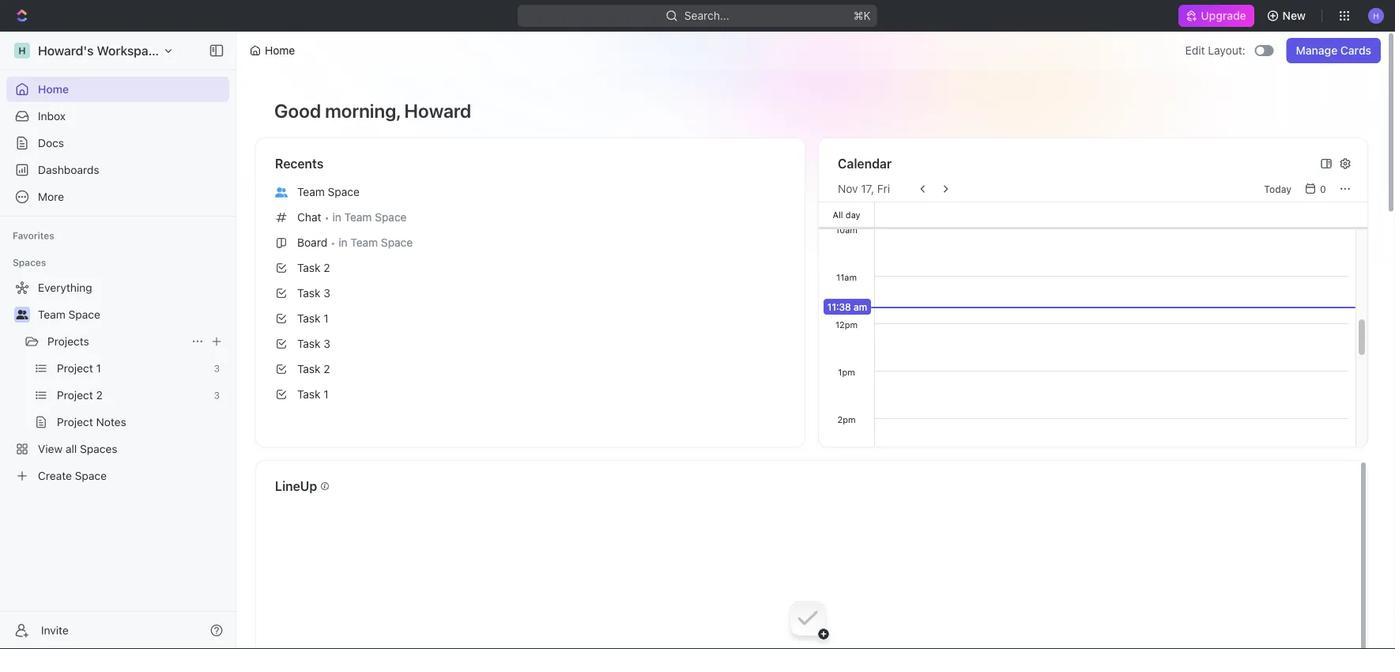 Task type: vqa. For each thing, say whether or not it's contained in the screenshot.
To inside Hotkeys Use hotkeys to quickly navigate through ClickUp without using your mouse.
no



Task type: locate. For each thing, give the bounding box(es) containing it.
in for board
[[339, 236, 348, 249]]

team inside sidebar navigation
[[38, 308, 65, 321]]

‎task down ‎task 2
[[297, 388, 321, 401]]

‎task for ‎task 2
[[297, 363, 321, 376]]

1 task from the top
[[297, 261, 321, 274]]

chat • in team space
[[297, 211, 407, 224]]

all
[[66, 442, 77, 456]]

1 vertical spatial project
[[57, 389, 93, 402]]

tree
[[6, 275, 229, 489]]

task 3
[[297, 287, 330, 300], [297, 337, 330, 350]]

task 3 link up '‎task 2' link
[[269, 281, 792, 306]]

1 vertical spatial task 3
[[297, 337, 330, 350]]

workspace
[[97, 43, 162, 58]]

0 vertical spatial ‎task
[[297, 363, 321, 376]]

docs
[[38, 136, 64, 149]]

view all spaces link
[[6, 437, 226, 462]]

home
[[265, 44, 295, 57], [38, 83, 69, 96]]

team right user group image
[[38, 308, 65, 321]]

1 vertical spatial team space link
[[38, 302, 226, 327]]

h inside sidebar navigation
[[18, 45, 26, 56]]

2 vertical spatial project
[[57, 416, 93, 429]]

0 vertical spatial home
[[265, 44, 295, 57]]

space up board • in team space
[[375, 211, 407, 224]]

‎task up ‎task 1
[[297, 363, 321, 376]]

1 horizontal spatial spaces
[[80, 442, 117, 456]]

• inside chat • in team space
[[325, 212, 329, 223]]

more
[[38, 190, 64, 203]]

upgrade
[[1202, 9, 1247, 22]]

dashboards
[[38, 163, 99, 176]]

team
[[297, 185, 325, 199], [345, 211, 372, 224], [351, 236, 378, 249], [38, 308, 65, 321]]

project for project notes
[[57, 416, 93, 429]]

favorites button
[[6, 226, 61, 245]]

‎task 1 link
[[269, 382, 792, 407]]

project notes link
[[57, 410, 226, 435]]

in right chat
[[333, 211, 342, 224]]

1 vertical spatial home
[[38, 83, 69, 96]]

nov 17, fri button
[[838, 182, 891, 195]]

team space link up projects link at the bottom of the page
[[38, 302, 226, 327]]

task down task 1
[[297, 337, 321, 350]]

fri
[[878, 182, 891, 195]]

•
[[325, 212, 329, 223], [331, 237, 336, 249]]

2 project from the top
[[57, 389, 93, 402]]

space
[[328, 185, 360, 199], [375, 211, 407, 224], [381, 236, 413, 249], [68, 308, 100, 321], [75, 469, 107, 482]]

team space link
[[269, 180, 792, 205], [38, 302, 226, 327]]

project for project 2
[[57, 389, 93, 402]]

project 2
[[57, 389, 103, 402]]

0 horizontal spatial home
[[38, 83, 69, 96]]

12pm
[[836, 319, 858, 330]]

all
[[833, 210, 844, 220]]

howard's workspace, , element
[[14, 43, 30, 59]]

0 vertical spatial project
[[57, 362, 93, 375]]

1 vertical spatial team space
[[38, 308, 100, 321]]

team space link up task 2 link on the top of page
[[269, 180, 792, 205]]

upgrade link
[[1179, 5, 1255, 27]]

all day
[[833, 210, 861, 220]]

3 project from the top
[[57, 416, 93, 429]]

0 vertical spatial 1
[[324, 312, 329, 325]]

• inside board • in team space
[[331, 237, 336, 249]]

‎task 1
[[297, 388, 329, 401]]

1 vertical spatial h
[[18, 45, 26, 56]]

‎task
[[297, 363, 321, 376], [297, 388, 321, 401]]

cards
[[1341, 44, 1372, 57]]

1 for project 1
[[96, 362, 101, 375]]

project for project 1
[[57, 362, 93, 375]]

docs link
[[6, 130, 229, 156]]

spaces right the all
[[80, 442, 117, 456]]

0 vertical spatial •
[[325, 212, 329, 223]]

good morning, howard
[[274, 100, 472, 122]]

0 vertical spatial in
[[333, 211, 342, 224]]

project 1 link
[[57, 356, 208, 381]]

1 project from the top
[[57, 362, 93, 375]]

team up board • in team space
[[345, 211, 372, 224]]

team space
[[297, 185, 360, 199], [38, 308, 100, 321]]

0
[[1321, 183, 1327, 195]]

1 vertical spatial task 3 link
[[269, 331, 792, 357]]

h inside dropdown button
[[1374, 11, 1380, 20]]

1 horizontal spatial home
[[265, 44, 295, 57]]

manage
[[1297, 44, 1338, 57]]

0 button
[[1302, 180, 1333, 199]]

‎task inside ‎task 1 link
[[297, 388, 321, 401]]

spaces down the favorites button
[[13, 257, 46, 268]]

tree inside sidebar navigation
[[6, 275, 229, 489]]

project down project 1
[[57, 389, 93, 402]]

home inside sidebar navigation
[[38, 83, 69, 96]]

1 horizontal spatial team space link
[[269, 180, 792, 205]]

0 vertical spatial task 3 link
[[269, 281, 792, 306]]

team down chat • in team space on the left top
[[351, 236, 378, 249]]

11:38 am
[[828, 301, 868, 312]]

in
[[333, 211, 342, 224], [339, 236, 348, 249]]

‎task 2
[[297, 363, 330, 376]]

3
[[324, 287, 330, 300], [324, 337, 330, 350], [214, 363, 220, 374], [214, 390, 220, 401]]

task down task 2
[[297, 312, 321, 325]]

2 up ‎task 1
[[324, 363, 330, 376]]

3 task from the top
[[297, 312, 321, 325]]

task 2 link
[[269, 255, 792, 281]]

2 up project notes
[[96, 389, 103, 402]]

h up 'manage cards' button
[[1374, 11, 1380, 20]]

2 ‎task from the top
[[297, 388, 321, 401]]

0 vertical spatial h
[[1374, 11, 1380, 20]]

day
[[846, 210, 861, 220]]

11am
[[837, 272, 857, 282]]

1 horizontal spatial team space
[[297, 185, 360, 199]]

project 2 link
[[57, 383, 208, 408]]

1 down task 2
[[324, 312, 329, 325]]

2 inside sidebar navigation
[[96, 389, 103, 402]]

h button
[[1364, 3, 1390, 28]]

2 vertical spatial 1
[[324, 388, 329, 401]]

home link
[[6, 77, 229, 102]]

1 down projects link at the bottom of the page
[[96, 362, 101, 375]]

0 horizontal spatial spaces
[[13, 257, 46, 268]]

team space up chat
[[297, 185, 360, 199]]

2 down board
[[324, 261, 330, 274]]

0 vertical spatial 2
[[324, 261, 330, 274]]

1 vertical spatial 1
[[96, 362, 101, 375]]

tree containing everything
[[6, 275, 229, 489]]

1 ‎task from the top
[[297, 363, 321, 376]]

project up view all spaces
[[57, 416, 93, 429]]

task 1
[[297, 312, 329, 325]]

team space link inside sidebar navigation
[[38, 302, 226, 327]]

spaces
[[13, 257, 46, 268], [80, 442, 117, 456]]

1 for task 1
[[324, 312, 329, 325]]

0 horizontal spatial •
[[325, 212, 329, 223]]

morning,
[[325, 100, 400, 122]]

task 2
[[297, 261, 330, 274]]

manage cards
[[1297, 44, 1372, 57]]

home up good at left
[[265, 44, 295, 57]]

2 vertical spatial 2
[[96, 389, 103, 402]]

howard
[[405, 100, 472, 122]]

task 3 down task 2
[[297, 287, 330, 300]]

0 vertical spatial task 3
[[297, 287, 330, 300]]

everything link
[[6, 275, 226, 301]]

h left the howard's
[[18, 45, 26, 56]]

task 3 up ‎task 2
[[297, 337, 330, 350]]

1 vertical spatial in
[[339, 236, 348, 249]]

home up inbox
[[38, 83, 69, 96]]

0 horizontal spatial team space link
[[38, 302, 226, 327]]

in down chat • in team space on the left top
[[339, 236, 348, 249]]

task 3 link
[[269, 281, 792, 306], [269, 331, 792, 357]]

2 for task 2
[[324, 261, 330, 274]]

1 vertical spatial •
[[331, 237, 336, 249]]

edit layout:
[[1186, 44, 1246, 57]]

layout:
[[1209, 44, 1246, 57]]

1 inside ‎task 1 link
[[324, 388, 329, 401]]

project up the project 2
[[57, 362, 93, 375]]

view
[[38, 442, 63, 456]]

1 down ‎task 2
[[324, 388, 329, 401]]

task down board
[[297, 261, 321, 274]]

1 horizontal spatial h
[[1374, 11, 1380, 20]]

task up task 1
[[297, 287, 321, 300]]

⌘k
[[854, 9, 871, 22]]

today
[[1265, 183, 1292, 195]]

1 horizontal spatial •
[[331, 237, 336, 249]]

1 vertical spatial 2
[[324, 363, 330, 376]]

nov
[[838, 182, 858, 195]]

h
[[1374, 11, 1380, 20], [18, 45, 26, 56]]

0 horizontal spatial team space
[[38, 308, 100, 321]]

• right chat
[[325, 212, 329, 223]]

2
[[324, 261, 330, 274], [324, 363, 330, 376], [96, 389, 103, 402]]

2 task 3 from the top
[[297, 337, 330, 350]]

team space up projects
[[38, 308, 100, 321]]

project
[[57, 362, 93, 375], [57, 389, 93, 402], [57, 416, 93, 429]]

task 3 link up ‎task 1 link
[[269, 331, 792, 357]]

1 vertical spatial ‎task
[[297, 388, 321, 401]]

1 inside task 1 link
[[324, 312, 329, 325]]

‎task for ‎task 1
[[297, 388, 321, 401]]

howard's workspace
[[38, 43, 162, 58]]

‎task inside '‎task 2' link
[[297, 363, 321, 376]]

1 inside the project 1 link
[[96, 362, 101, 375]]

0 horizontal spatial h
[[18, 45, 26, 56]]

1
[[324, 312, 329, 325], [96, 362, 101, 375], [324, 388, 329, 401]]

• right board
[[331, 237, 336, 249]]

space down view all spaces
[[75, 469, 107, 482]]

task
[[297, 261, 321, 274], [297, 287, 321, 300], [297, 312, 321, 325], [297, 337, 321, 350]]



Task type: describe. For each thing, give the bounding box(es) containing it.
project 1
[[57, 362, 101, 375]]

task inside task 1 link
[[297, 312, 321, 325]]

1 for ‎task 1
[[324, 388, 329, 401]]

project notes
[[57, 416, 126, 429]]

calendar
[[838, 156, 892, 171]]

space down chat • in team space on the left top
[[381, 236, 413, 249]]

1 vertical spatial spaces
[[80, 442, 117, 456]]

howard's
[[38, 43, 94, 58]]

nov 17, fri
[[838, 182, 891, 195]]

lineup
[[275, 479, 317, 494]]

17,
[[861, 182, 875, 195]]

• for board
[[331, 237, 336, 249]]

notes
[[96, 416, 126, 429]]

board • in team space
[[297, 236, 413, 249]]

everything
[[38, 281, 92, 294]]

inbox link
[[6, 104, 229, 129]]

1 task 3 link from the top
[[269, 281, 792, 306]]

2pm
[[838, 414, 856, 425]]

task 1 link
[[269, 306, 792, 331]]

0 vertical spatial spaces
[[13, 257, 46, 268]]

2 for ‎task 2
[[324, 363, 330, 376]]

sidebar navigation
[[0, 32, 240, 649]]

space up projects
[[68, 308, 100, 321]]

2 task 3 link from the top
[[269, 331, 792, 357]]

view all spaces
[[38, 442, 117, 456]]

chat
[[297, 211, 321, 224]]

1 task 3 from the top
[[297, 287, 330, 300]]

manage cards button
[[1287, 38, 1382, 63]]

team space inside sidebar navigation
[[38, 308, 100, 321]]

invite
[[41, 624, 69, 637]]

space up chat • in team space on the left top
[[328, 185, 360, 199]]

favorites
[[13, 230, 54, 241]]

user group image
[[275, 187, 288, 197]]

in for chat
[[333, 211, 342, 224]]

task inside task 2 link
[[297, 261, 321, 274]]

create space link
[[6, 463, 226, 489]]

new
[[1283, 9, 1306, 22]]

team up chat
[[297, 185, 325, 199]]

dashboards link
[[6, 157, 229, 183]]

edit
[[1186, 44, 1206, 57]]

4 task from the top
[[297, 337, 321, 350]]

user group image
[[16, 310, 28, 319]]

create
[[38, 469, 72, 482]]

more button
[[6, 184, 229, 210]]

projects
[[47, 335, 89, 348]]

search...
[[685, 9, 730, 22]]

‎task 2 link
[[269, 357, 792, 382]]

good
[[274, 100, 321, 122]]

new button
[[1261, 3, 1316, 28]]

• for chat
[[325, 212, 329, 223]]

inbox
[[38, 110, 66, 123]]

11:38
[[828, 301, 851, 312]]

recents
[[275, 156, 324, 171]]

10am
[[836, 225, 858, 235]]

projects link
[[47, 329, 185, 354]]

0 vertical spatial team space
[[297, 185, 360, 199]]

create space
[[38, 469, 107, 482]]

2 task from the top
[[297, 287, 321, 300]]

am
[[854, 301, 868, 312]]

1pm
[[838, 367, 856, 377]]

board
[[297, 236, 328, 249]]

0 vertical spatial team space link
[[269, 180, 792, 205]]

2 for project 2
[[96, 389, 103, 402]]

today button
[[1258, 180, 1299, 199]]



